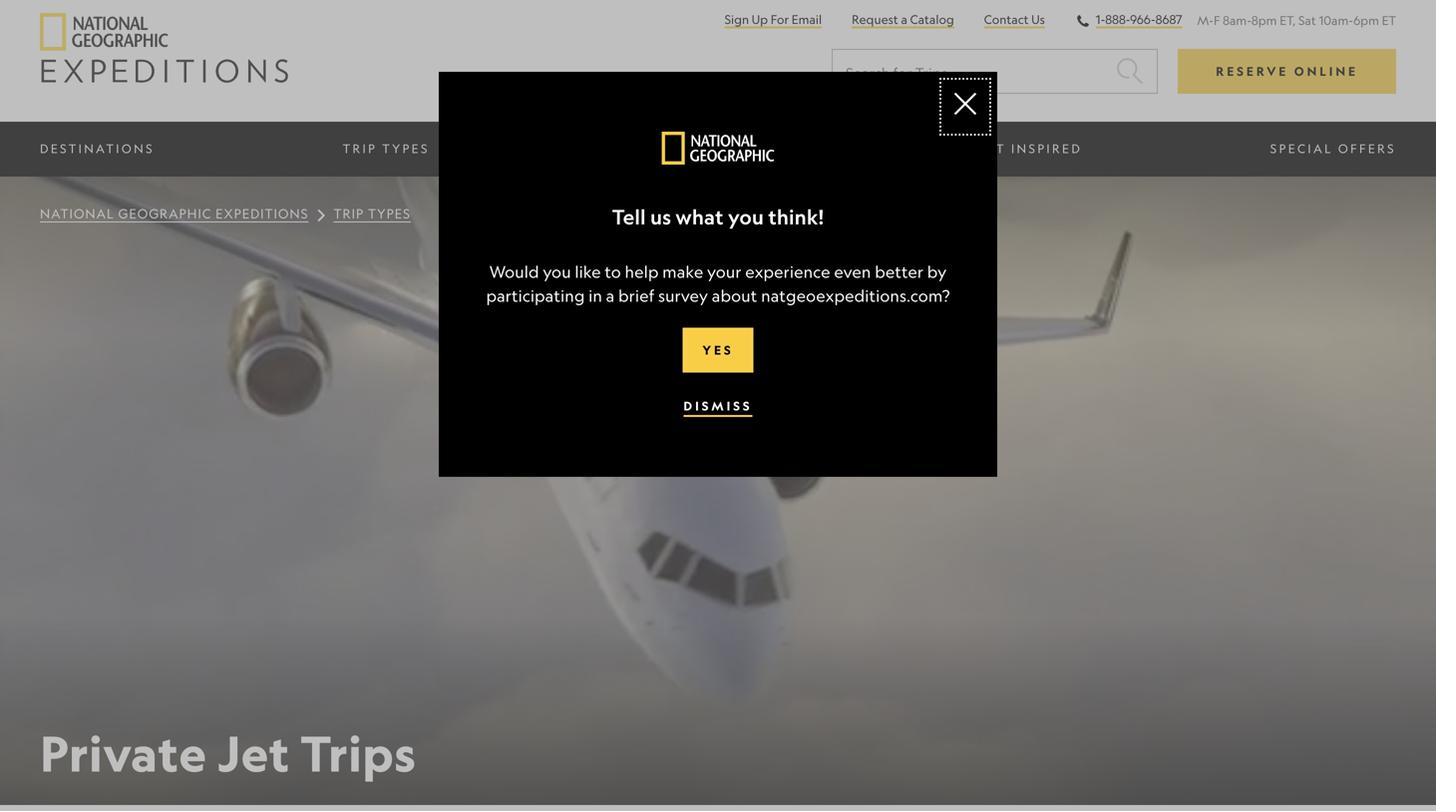 Task type: locate. For each thing, give the bounding box(es) containing it.
trip
[[334, 206, 364, 221]]

close icon image
[[954, 92, 978, 116]]

you
[[728, 205, 764, 230], [543, 262, 571, 282]]

geographic
[[118, 206, 212, 221]]

jet
[[218, 723, 290, 784]]

main navigation menu bar
[[0, 122, 1437, 177]]

you left like at the left of the page
[[543, 262, 571, 282]]

0 horizontal spatial you
[[543, 262, 571, 282]]

tell
[[612, 205, 646, 230]]

reserve online
[[1217, 64, 1359, 79]]

0 vertical spatial you
[[728, 205, 764, 230]]

email
[[792, 12, 822, 27]]

by
[[928, 262, 947, 282]]

8687
[[1156, 12, 1183, 26]]

1 vertical spatial a
[[606, 286, 615, 305]]

0 vertical spatial a
[[901, 12, 908, 27]]

you right the what on the top of the page
[[728, 205, 764, 230]]

your
[[707, 262, 742, 282]]

8pm
[[1252, 13, 1278, 28]]

natgeoexpeditions.com?
[[761, 286, 950, 305]]

national geographic logo image
[[662, 132, 775, 165]]

national geographic expeditions
[[40, 206, 309, 221]]

expeditions
[[216, 206, 309, 221]]

national geographic expeditions link
[[40, 206, 309, 222]]

sign up for email link
[[725, 12, 822, 29]]

reserve online link
[[1179, 49, 1397, 94]]

sign up for email
[[725, 12, 822, 27]]

1 vertical spatial you
[[543, 262, 571, 282]]

catalog
[[911, 12, 955, 27]]

6pm
[[1354, 13, 1380, 28]]

up
[[752, 12, 768, 27]]

a right in
[[606, 286, 615, 305]]

participating
[[486, 286, 585, 305]]

better
[[875, 262, 924, 282]]

a
[[901, 12, 908, 27], [606, 286, 615, 305]]

would you like to help make your experience even better by participating in a brief survey about natgeoexpeditions.com?
[[486, 262, 950, 305]]

national
[[40, 206, 114, 221]]

think!
[[769, 205, 824, 230]]

1-
[[1096, 12, 1106, 26]]

request a catalog link
[[852, 12, 955, 29]]

yes link
[[683, 328, 754, 373]]

chevron right icon image
[[317, 209, 326, 222]]

contact us
[[985, 12, 1045, 27]]

private jet trips
[[40, 723, 416, 784]]

a left catalog
[[901, 12, 908, 27]]

0 horizontal spatial a
[[606, 286, 615, 305]]

even
[[835, 262, 872, 282]]

types
[[368, 206, 411, 221]]

tell us what you think!
[[612, 205, 824, 230]]

a inside would you like to help make your experience even better by participating in a brief survey about natgeoexpeditions.com?
[[606, 286, 615, 305]]

in
[[589, 286, 603, 305]]

8am-
[[1223, 13, 1252, 28]]

like
[[575, 262, 601, 282]]

dismiss
[[684, 399, 753, 414]]

special
[[1271, 141, 1334, 156]]

et
[[1383, 13, 1397, 28]]

search icon image
[[1117, 56, 1146, 86]]

trip types
[[334, 206, 411, 221]]

966-
[[1131, 12, 1156, 26]]

request
[[852, 12, 899, 27]]

online
[[1295, 64, 1359, 79]]

special offers link
[[1241, 122, 1427, 176]]

f
[[1214, 13, 1221, 28]]

make
[[663, 262, 704, 282]]

et,
[[1280, 13, 1296, 28]]



Task type: vqa. For each thing, say whether or not it's contained in the screenshot.
1-888-966-8687 link
yes



Task type: describe. For each thing, give the bounding box(es) containing it.
close icon button
[[944, 82, 988, 132]]

you inside would you like to help make your experience even better by participating in a brief survey about natgeoexpeditions.com?
[[543, 262, 571, 282]]

us
[[651, 205, 672, 230]]

experience
[[746, 262, 831, 282]]

888-
[[1106, 12, 1131, 26]]

reserve
[[1217, 64, 1289, 79]]

what
[[676, 205, 724, 230]]

1 horizontal spatial a
[[901, 12, 908, 27]]

would
[[490, 262, 539, 282]]

contact
[[985, 12, 1029, 27]]

10am-
[[1320, 13, 1354, 28]]

to
[[605, 262, 621, 282]]

contact us link
[[985, 12, 1045, 29]]

private
[[40, 723, 207, 784]]

sat
[[1299, 13, 1317, 28]]

m-f 8am-8pm et, sat 10am-6pm et
[[1198, 13, 1397, 28]]

trips
[[300, 723, 416, 784]]

help
[[625, 262, 659, 282]]

yes
[[703, 343, 734, 358]]

brief
[[619, 286, 655, 305]]

trip types link
[[334, 206, 411, 222]]

phone number image
[[1075, 13, 1091, 29]]

offers
[[1339, 141, 1397, 156]]

request a catalog
[[852, 12, 955, 27]]

sign
[[725, 12, 749, 27]]

survey
[[658, 286, 709, 305]]

for
[[771, 12, 789, 27]]

m-
[[1198, 13, 1214, 28]]

1-888-966-8687 link
[[1096, 12, 1183, 28]]

special offers
[[1271, 141, 1397, 156]]

1-888-966-8687
[[1096, 12, 1183, 26]]

about
[[712, 286, 758, 305]]

us
[[1032, 12, 1045, 27]]

1 horizontal spatial you
[[728, 205, 764, 230]]

dismiss button
[[684, 397, 753, 417]]



